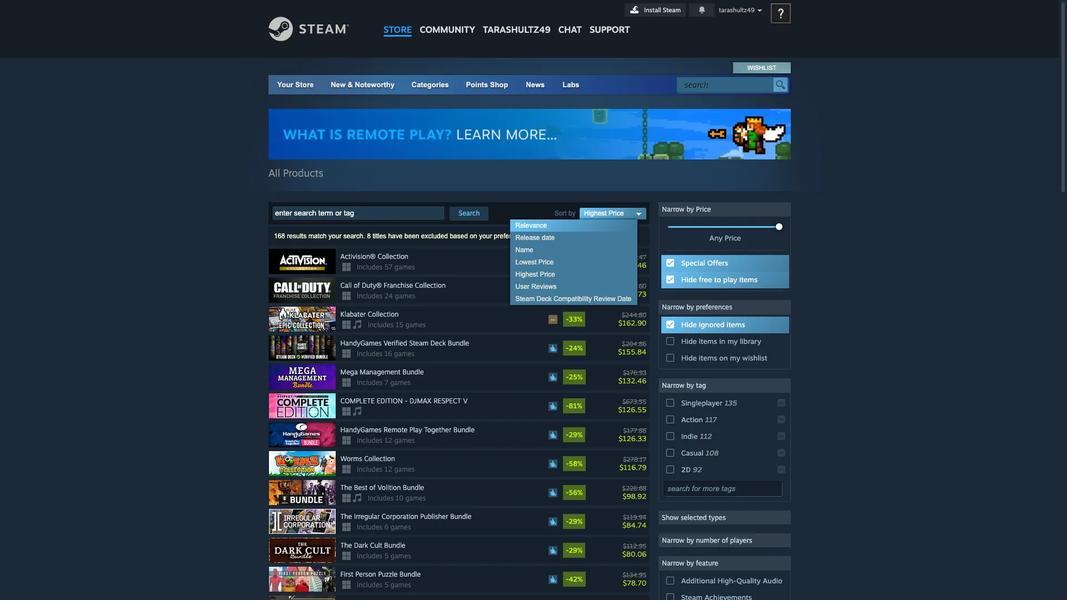 Task type: describe. For each thing, give the bounding box(es) containing it.
12 for $116.79
[[385, 465, 392, 474]]

high-
[[718, 577, 737, 586]]

by for narrow by number of players
[[687, 537, 694, 545]]

based
[[450, 232, 468, 240]]

$119.94
[[624, 514, 647, 521]]

0 vertical spatial highest price link
[[580, 208, 647, 220]]

168
[[274, 232, 285, 240]]

by for narrow by price
[[687, 205, 694, 214]]

$1,069.60 $478.73
[[618, 282, 647, 298]]

highest inside highest price link
[[584, 210, 607, 217]]

new & noteworthy link
[[331, 81, 395, 89]]

additional high-quality audio
[[682, 577, 783, 586]]

- for $98.92
[[566, 489, 569, 497]]

55%
[[569, 286, 583, 295]]

games for $126.33
[[394, 437, 415, 445]]

by for sort by
[[569, 209, 576, 217]]

hide for hide items on my wishlist
[[682, 354, 697, 363]]

12 for $126.33
[[385, 437, 392, 445]]

price up any
[[696, 205, 711, 214]]

1 your from the left
[[329, 232, 342, 240]]

steam inside relevance release date name lowest price highest price user reviews steam deck compatibility review date
[[516, 295, 535, 303]]

search text field
[[685, 78, 771, 92]]

relevance release date name lowest price highest price user reviews steam deck compatibility review date
[[516, 222, 632, 303]]

action 117
[[682, 415, 717, 424]]

-58%
[[566, 460, 583, 468]]

worms
[[341, 455, 362, 463]]

have
[[388, 232, 403, 240]]

noteworthy
[[355, 81, 395, 89]]

all products
[[269, 167, 323, 179]]

handygames verified steam deck bundle
[[341, 339, 469, 348]]

$204.86 $155.84
[[618, 340, 647, 356]]

-81%
[[566, 402, 583, 410]]

products
[[283, 167, 323, 179]]

includes for $84.74
[[357, 523, 383, 532]]

djmax
[[410, 397, 432, 405]]

franchise
[[384, 281, 413, 290]]

narrow for any
[[662, 205, 685, 214]]

8
[[367, 232, 371, 240]]

the for $80.06
[[341, 542, 352, 550]]

-29% for $126.33
[[566, 431, 583, 439]]

6
[[385, 523, 389, 532]]

special
[[682, 259, 706, 268]]

$155.84
[[618, 347, 647, 356]]

$116.79
[[620, 463, 647, 472]]

audio
[[763, 577, 783, 586]]

includes 57 games
[[357, 263, 415, 271]]

includes for $126.33
[[357, 437, 383, 445]]

store
[[384, 24, 412, 35]]

singleplayer
[[682, 399, 723, 408]]

includes down klabater collection
[[368, 321, 394, 329]]

- for $126.55
[[566, 402, 569, 410]]

2 vertical spatial steam
[[409, 339, 429, 348]]

hide for hide free to play items
[[682, 275, 697, 284]]

games for $84.74
[[391, 523, 411, 532]]

112
[[700, 432, 712, 441]]

sort
[[555, 209, 567, 217]]

mega management bundle
[[341, 368, 424, 377]]

15
[[396, 321, 404, 329]]

narrow by tag
[[662, 381, 706, 390]]

includes for $80.06
[[357, 552, 383, 561]]

wishlist
[[743, 354, 768, 363]]

chat
[[559, 24, 582, 35]]

library
[[740, 337, 762, 346]]

includes 7 games
[[357, 379, 411, 387]]

duty®
[[362, 281, 382, 290]]

verified
[[384, 339, 407, 348]]

10
[[396, 494, 404, 503]]

games for $155.84
[[394, 350, 415, 358]]

items left in
[[699, 337, 718, 346]]

- for $126.33
[[566, 431, 569, 439]]

first
[[341, 571, 354, 579]]

tag
[[696, 381, 706, 390]]

- for $132.46
[[566, 373, 569, 382]]

first person puzzle bundle
[[341, 571, 421, 579]]

includes 12 games for $116.79
[[357, 465, 415, 474]]

titles
[[373, 232, 387, 240]]

points shop
[[466, 81, 508, 89]]

hide for hide items in my library
[[682, 337, 697, 346]]

includes 24 games
[[357, 292, 416, 300]]

corporation
[[382, 513, 418, 521]]

community
[[420, 24, 475, 35]]

$960.47
[[623, 253, 647, 261]]

items down hide items in my library
[[699, 354, 718, 363]]

install steam link
[[625, 3, 686, 17]]

- for $155.84
[[566, 344, 569, 353]]

activision®
[[341, 253, 376, 261]]

by for narrow by feature
[[687, 559, 694, 568]]

tarashultz49 inside "link"
[[483, 24, 551, 35]]

handygames for $126.33
[[341, 426, 382, 434]]

quality
[[737, 577, 761, 586]]

items right play
[[740, 275, 758, 284]]

$226.68 $98.92
[[623, 485, 647, 501]]

includes down activision® collection
[[357, 263, 383, 271]]

4 narrow from the top
[[662, 537, 685, 545]]

games right 15
[[406, 321, 426, 329]]

$1,069.60
[[618, 282, 647, 290]]

- for $80.06
[[566, 547, 569, 555]]

additional
[[682, 577, 716, 586]]

$176.93
[[624, 369, 647, 377]]

categories
[[412, 81, 449, 89]]

lowest
[[516, 259, 537, 266]]

2d 92
[[682, 465, 702, 474]]

2 horizontal spatial steam
[[663, 6, 681, 14]]

-56%
[[566, 489, 583, 497]]

$98.92
[[623, 492, 647, 501]]

29% for $126.33
[[569, 431, 583, 439]]

2 your from the left
[[479, 232, 492, 240]]

- for $84.74
[[566, 518, 569, 526]]

collection for activision® collection
[[378, 253, 409, 261]]

singleplayer 135
[[682, 399, 738, 408]]

new & noteworthy
[[331, 81, 395, 89]]

$78.70
[[623, 579, 647, 588]]

feature
[[696, 559, 719, 568]]

42%
[[569, 576, 583, 584]]

my for in
[[728, 337, 738, 346]]

steam deck compatibility review date link
[[510, 293, 638, 305]]

117
[[705, 415, 717, 424]]

7
[[385, 379, 388, 387]]

0 vertical spatial on
[[470, 232, 477, 240]]

$177.88
[[624, 427, 647, 435]]

$478.73
[[619, 289, 647, 298]]



Task type: vqa. For each thing, say whether or not it's contained in the screenshot.


Task type: locate. For each thing, give the bounding box(es) containing it.
$80.06
[[623, 550, 647, 559]]

None text field
[[665, 482, 782, 497]]

1 includes 5 games from the top
[[357, 552, 411, 561]]

1 handygames from the top
[[341, 339, 382, 348]]

on down in
[[720, 354, 728, 363]]

- for $478.73
[[566, 286, 569, 295]]

search.
[[343, 232, 365, 240]]

$673.55 $126.55
[[619, 398, 647, 414]]

collection for worms collection
[[364, 455, 395, 463]]

price
[[696, 205, 711, 214], [609, 210, 624, 217], [725, 234, 741, 242], [539, 259, 554, 266], [540, 271, 555, 279]]

1 horizontal spatial highest
[[584, 210, 607, 217]]

price up reviews
[[540, 271, 555, 279]]

worms collection
[[341, 455, 395, 463]]

handygames remote play together bundle
[[341, 426, 475, 434]]

hide left free
[[682, 275, 697, 284]]

includes 5 games for $78.70
[[357, 581, 411, 589]]

$244.80
[[622, 311, 647, 319]]

1 narrow from the top
[[662, 205, 685, 214]]

1 vertical spatial my
[[730, 354, 741, 363]]

collection right worms
[[364, 455, 395, 463]]

highest price link up -55%
[[510, 269, 638, 281]]

0 vertical spatial tarashultz49
[[719, 6, 755, 14]]

0 horizontal spatial on
[[470, 232, 477, 240]]

games
[[395, 263, 415, 271], [395, 292, 416, 300], [406, 321, 426, 329], [394, 350, 415, 358], [390, 379, 411, 387], [394, 437, 415, 445], [394, 465, 415, 474], [406, 494, 426, 503], [391, 523, 411, 532], [391, 552, 411, 561], [391, 581, 411, 589]]

- for $162.90
[[566, 315, 569, 324]]

players
[[730, 537, 753, 545]]

29% up "42%"
[[569, 547, 583, 555]]

0 horizontal spatial tarashultz49
[[483, 24, 551, 35]]

highest price link up release date link
[[580, 208, 647, 220]]

klabater collection
[[341, 310, 399, 319]]

includes down duty®
[[357, 292, 383, 300]]

to
[[715, 275, 722, 284]]

chat link
[[555, 0, 586, 38]]

hide up narrow by tag
[[682, 354, 697, 363]]

hide
[[682, 275, 697, 284], [682, 320, 697, 329], [682, 337, 697, 346], [682, 354, 697, 363]]

by
[[687, 205, 694, 214], [569, 209, 576, 217], [687, 303, 694, 311], [687, 381, 694, 390], [687, 537, 694, 545], [687, 559, 694, 568]]

indie
[[682, 432, 698, 441]]

2 includes 5 games from the top
[[357, 581, 411, 589]]

games down corporation
[[391, 523, 411, 532]]

0 vertical spatial 5
[[385, 552, 389, 561]]

-29% down -56% at the bottom of the page
[[566, 518, 583, 526]]

1 vertical spatial includes 5 games
[[357, 581, 411, 589]]

store
[[295, 81, 314, 89]]

irregular
[[354, 513, 380, 521]]

by left preferences
[[687, 303, 694, 311]]

includes for $78.70
[[357, 581, 383, 589]]

includes 5 games for $80.06
[[357, 552, 411, 561]]

1 vertical spatial the
[[341, 513, 352, 521]]

your store
[[277, 81, 314, 89]]

by left tag
[[687, 381, 694, 390]]

labs
[[563, 81, 580, 89]]

of right call
[[354, 281, 360, 290]]

1 29% from the top
[[569, 431, 583, 439]]

$430.46
[[618, 261, 647, 269]]

games right 10
[[406, 494, 426, 503]]

1 horizontal spatial deck
[[537, 295, 552, 303]]

wishlist link
[[734, 62, 791, 73]]

1 vertical spatial handygames
[[341, 426, 382, 434]]

includes down 'person'
[[357, 581, 383, 589]]

klabater
[[341, 310, 366, 319]]

number
[[696, 537, 720, 545]]

0 vertical spatial handygames
[[341, 339, 382, 348]]

games up volition
[[394, 465, 415, 474]]

1 horizontal spatial steam
[[516, 295, 535, 303]]

29% up 58%
[[569, 431, 583, 439]]

3 -29% from the top
[[566, 547, 583, 555]]

0 horizontal spatial of
[[354, 281, 360, 290]]

includes for $132.46
[[357, 379, 383, 387]]

29% down 56%
[[569, 518, 583, 526]]

$112.95
[[623, 542, 647, 550]]

date
[[542, 234, 555, 242]]

the left irregular on the bottom of the page
[[341, 513, 352, 521]]

your right based
[[479, 232, 492, 240]]

81%
[[569, 402, 583, 410]]

match
[[309, 232, 327, 240]]

price up relevance link
[[609, 210, 624, 217]]

categories link
[[412, 81, 449, 89]]

1 vertical spatial deck
[[431, 339, 446, 348]]

-29% up the -58%
[[566, 431, 583, 439]]

games down franchise
[[395, 292, 416, 300]]

steam down user
[[516, 295, 535, 303]]

0 vertical spatial steam
[[663, 6, 681, 14]]

casual
[[682, 449, 704, 458]]

1 vertical spatial 29%
[[569, 518, 583, 526]]

0 vertical spatial 12
[[385, 437, 392, 445]]

2 12 from the top
[[385, 465, 392, 474]]

hide down hide ignored items
[[682, 337, 697, 346]]

25%
[[569, 373, 583, 382]]

install steam
[[645, 6, 681, 14]]

includes for $155.84
[[357, 350, 383, 358]]

of right best
[[370, 484, 376, 492]]

$126.33
[[619, 434, 647, 443]]

your right match
[[329, 232, 342, 240]]

1 horizontal spatial tarashultz49
[[719, 6, 755, 14]]

3 29% from the top
[[569, 547, 583, 555]]

1 12 from the top
[[385, 437, 392, 445]]

168 results match your search. 8 titles have been excluded based on your preferences.
[[274, 232, 531, 240]]

by left number
[[687, 537, 694, 545]]

1 vertical spatial -29%
[[566, 518, 583, 526]]

includes 12 games for $126.33
[[357, 437, 415, 445]]

29% for $84.74
[[569, 518, 583, 526]]

games for $78.70
[[391, 581, 411, 589]]

- for $78.70
[[566, 576, 569, 584]]

includes 12 games up volition
[[357, 465, 415, 474]]

0 horizontal spatial highest
[[516, 271, 538, 279]]

includes 5 games down cult
[[357, 552, 411, 561]]

2 -29% from the top
[[566, 518, 583, 526]]

24%
[[569, 344, 583, 353]]

news link
[[517, 75, 554, 95]]

price right any
[[725, 234, 741, 242]]

games down handygames verified steam deck bundle
[[394, 350, 415, 358]]

5 down the dark cult bundle
[[385, 552, 389, 561]]

includes
[[357, 263, 383, 271], [357, 292, 383, 300], [368, 321, 394, 329], [357, 350, 383, 358], [357, 379, 383, 387], [357, 437, 383, 445], [357, 465, 383, 474], [368, 494, 394, 503], [357, 523, 383, 532], [357, 552, 383, 561], [357, 581, 383, 589]]

your
[[277, 81, 293, 89]]

1 hide from the top
[[682, 275, 697, 284]]

narrow by preferences
[[662, 303, 733, 311]]

games up the puzzle on the bottom of the page
[[391, 552, 411, 561]]

news
[[526, 81, 545, 89]]

92
[[693, 465, 702, 474]]

5 narrow from the top
[[662, 559, 685, 568]]

of left players
[[722, 537, 729, 545]]

edition
[[377, 397, 403, 405]]

any price
[[710, 234, 741, 242]]

includes 6 games
[[357, 523, 411, 532]]

-25%
[[566, 373, 583, 382]]

2 includes 12 games from the top
[[357, 465, 415, 474]]

my left wishlist in the bottom right of the page
[[730, 354, 741, 363]]

includes 5 games down first person puzzle bundle
[[357, 581, 411, 589]]

points shop link
[[457, 75, 517, 95]]

the left best
[[341, 484, 352, 492]]

0 vertical spatial of
[[354, 281, 360, 290]]

2 vertical spatial the
[[341, 542, 352, 550]]

the left dark
[[341, 542, 352, 550]]

price right "lowest"
[[539, 259, 554, 266]]

games for $80.06
[[391, 552, 411, 561]]

show
[[662, 514, 679, 522]]

lowest price link
[[510, 256, 638, 269]]

2 narrow from the top
[[662, 303, 685, 311]]

includes 12 games
[[357, 437, 415, 445], [357, 465, 415, 474]]

0 horizontal spatial deck
[[431, 339, 446, 348]]

$673.55
[[623, 398, 647, 406]]

includes down irregular on the bottom of the page
[[357, 523, 383, 532]]

0 vertical spatial deck
[[537, 295, 552, 303]]

29%
[[569, 431, 583, 439], [569, 518, 583, 526], [569, 547, 583, 555]]

-29% for $80.06
[[566, 547, 583, 555]]

hide down narrow by preferences
[[682, 320, 697, 329]]

hide items in my library
[[682, 337, 762, 346]]

1 horizontal spatial your
[[479, 232, 492, 240]]

collection
[[378, 253, 409, 261], [415, 281, 446, 290], [368, 310, 399, 319], [364, 455, 395, 463]]

deck down reviews
[[537, 295, 552, 303]]

highest down "lowest"
[[516, 271, 538, 279]]

12 up volition
[[385, 465, 392, 474]]

action
[[682, 415, 703, 424]]

deck inside relevance release date name lowest price highest price user reviews steam deck compatibility review date
[[537, 295, 552, 303]]

5 for $80.06
[[385, 552, 389, 561]]

narrow by number of players
[[662, 537, 753, 545]]

29% for $80.06
[[569, 547, 583, 555]]

2 29% from the top
[[569, 518, 583, 526]]

2 vertical spatial 29%
[[569, 547, 583, 555]]

$162.90
[[619, 318, 647, 327]]

special offers
[[682, 259, 729, 268]]

-29% up -42%
[[566, 547, 583, 555]]

1 vertical spatial tarashultz49
[[483, 24, 551, 35]]

search button
[[450, 207, 489, 221]]

2 horizontal spatial of
[[722, 537, 729, 545]]

includes down 'management'
[[357, 379, 383, 387]]

includes down the dark cult bundle
[[357, 552, 383, 561]]

3 hide from the top
[[682, 337, 697, 346]]

3 narrow from the top
[[662, 381, 685, 390]]

by up special
[[687, 205, 694, 214]]

games down "handygames remote play together bundle"
[[394, 437, 415, 445]]

includes down worms collection
[[357, 465, 383, 474]]

2 the from the top
[[341, 513, 352, 521]]

games for $132.46
[[390, 379, 411, 387]]

games for $478.73
[[395, 292, 416, 300]]

5 down the puzzle on the bottom of the page
[[385, 581, 389, 589]]

1 vertical spatial highest
[[516, 271, 538, 279]]

57
[[385, 263, 393, 271]]

33%
[[569, 315, 583, 324]]

-
[[566, 286, 569, 295], [566, 315, 569, 324], [566, 344, 569, 353], [566, 373, 569, 382], [405, 397, 408, 405], [566, 402, 569, 410], [566, 431, 569, 439], [566, 460, 569, 468], [566, 489, 569, 497], [566, 518, 569, 526], [566, 547, 569, 555], [566, 576, 569, 584]]

2 hide from the top
[[682, 320, 697, 329]]

None text field
[[272, 206, 445, 221]]

narrow for additional
[[662, 559, 685, 568]]

collection up 57
[[378, 253, 409, 261]]

1 -29% from the top
[[566, 431, 583, 439]]

1 vertical spatial 12
[[385, 465, 392, 474]]

games for $116.79
[[394, 465, 415, 474]]

1 vertical spatial of
[[370, 484, 376, 492]]

5 for $78.70
[[385, 581, 389, 589]]

the for $98.92
[[341, 484, 352, 492]]

$112.95 $80.06
[[623, 542, 647, 559]]

1 vertical spatial highest price link
[[510, 269, 638, 281]]

handygames down complete
[[341, 426, 382, 434]]

on right based
[[470, 232, 477, 240]]

0 vertical spatial -29%
[[566, 431, 583, 439]]

games right 57
[[395, 263, 415, 271]]

collection for klabater collection
[[368, 310, 399, 319]]

by for narrow by tag
[[687, 381, 694, 390]]

12 down the remote
[[385, 437, 392, 445]]

excluded
[[421, 232, 448, 240]]

0 vertical spatial my
[[728, 337, 738, 346]]

by right sort
[[569, 209, 576, 217]]

highest price link
[[580, 208, 647, 220], [510, 269, 638, 281]]

includes down the best of volition bundle
[[368, 494, 394, 503]]

-42%
[[566, 576, 583, 584]]

1 5 from the top
[[385, 552, 389, 561]]

name
[[516, 246, 534, 254]]

0 vertical spatial highest
[[584, 210, 607, 217]]

games right 7
[[390, 379, 411, 387]]

collection right franchise
[[415, 281, 446, 290]]

handygames
[[341, 339, 382, 348], [341, 426, 382, 434]]

2 vertical spatial -29%
[[566, 547, 583, 555]]

4 hide from the top
[[682, 354, 697, 363]]

1 vertical spatial on
[[720, 354, 728, 363]]

3 the from the top
[[341, 542, 352, 550]]

includes for $116.79
[[357, 465, 383, 474]]

1 vertical spatial steam
[[516, 295, 535, 303]]

2d
[[682, 465, 691, 474]]

the for $84.74
[[341, 513, 352, 521]]

5
[[385, 552, 389, 561], [385, 581, 389, 589]]

results
[[287, 232, 307, 240]]

includes for $478.73
[[357, 292, 383, 300]]

1 vertical spatial 5
[[385, 581, 389, 589]]

steam right install
[[663, 6, 681, 14]]

highest up relevance link
[[584, 210, 607, 217]]

0 horizontal spatial your
[[329, 232, 342, 240]]

0 vertical spatial the
[[341, 484, 352, 492]]

highest inside relevance release date name lowest price highest price user reviews steam deck compatibility review date
[[516, 271, 538, 279]]

narrow for hide
[[662, 303, 685, 311]]

includes up worms collection
[[357, 437, 383, 445]]

0 vertical spatial includes 12 games
[[357, 437, 415, 445]]

1 horizontal spatial on
[[720, 354, 728, 363]]

steam right verified
[[409, 339, 429, 348]]

preferences.
[[494, 232, 531, 240]]

games down the puzzle on the bottom of the page
[[391, 581, 411, 589]]

deck right verified
[[431, 339, 446, 348]]

1 the from the top
[[341, 484, 352, 492]]

2 vertical spatial of
[[722, 537, 729, 545]]

0 horizontal spatial steam
[[409, 339, 429, 348]]

handygames for $155.84
[[341, 339, 382, 348]]

store link
[[380, 0, 416, 40]]

together
[[424, 426, 452, 434]]

in
[[720, 337, 726, 346]]

my for on
[[730, 354, 741, 363]]

hide for hide ignored items
[[682, 320, 697, 329]]

reviews
[[532, 283, 557, 291]]

collection up includes 15 games on the bottom left
[[368, 310, 399, 319]]

2 handygames from the top
[[341, 426, 382, 434]]

-29% for $84.74
[[566, 518, 583, 526]]

1 horizontal spatial of
[[370, 484, 376, 492]]

review
[[594, 295, 616, 303]]

includes left 16
[[357, 350, 383, 358]]

handygames up includes 16 games
[[341, 339, 382, 348]]

by for narrow by preferences
[[687, 303, 694, 311]]

1 vertical spatial includes 12 games
[[357, 465, 415, 474]]

items up hide items in my library
[[727, 320, 745, 329]]

$132.46
[[619, 376, 647, 385]]

includes 12 games down the remote
[[357, 437, 415, 445]]

complete
[[341, 397, 375, 405]]

0 vertical spatial 29%
[[569, 431, 583, 439]]

support
[[590, 24, 630, 35]]

2 5 from the top
[[385, 581, 389, 589]]

1 includes 12 games from the top
[[357, 437, 415, 445]]

0 vertical spatial includes 5 games
[[357, 552, 411, 561]]

your
[[329, 232, 342, 240], [479, 232, 492, 240]]

by left feature
[[687, 559, 694, 568]]

show selected types
[[662, 514, 726, 522]]

- for $116.79
[[566, 460, 569, 468]]

my right in
[[728, 337, 738, 346]]

free
[[699, 275, 713, 284]]

-24%
[[566, 344, 583, 353]]



